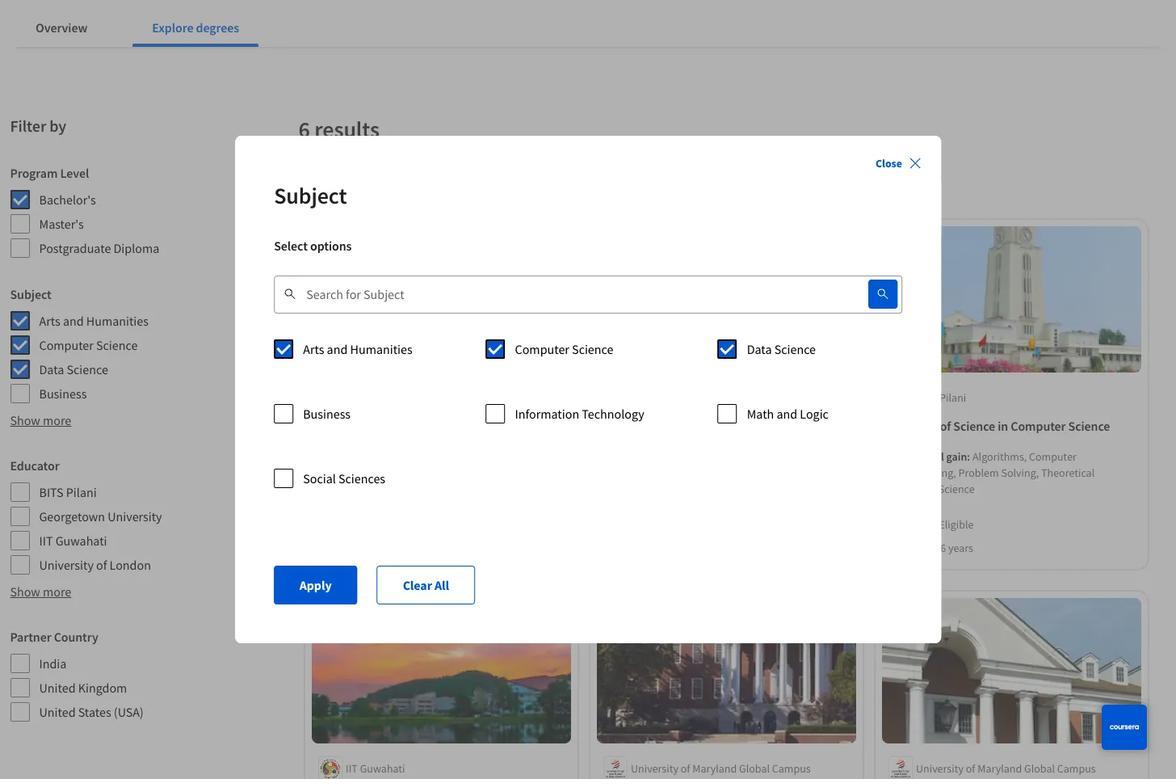 Task type: vqa. For each thing, say whether or not it's contained in the screenshot.
Show more Button corresponding to Business
yes



Task type: describe. For each thing, give the bounding box(es) containing it.
master's
[[39, 216, 84, 232]]

6 results
[[299, 115, 380, 144]]

bachelor of science in computer science link for bits pilani
[[888, 416, 1135, 435]]

tab list containing overview
[[16, 8, 284, 47]]

iit guwahati inside educator group
[[39, 533, 107, 549]]

information technology
[[515, 406, 645, 422]]

arts inside 'link'
[[383, 417, 405, 434]]

university of london inside educator group
[[39, 557, 151, 573]]

bachelor of science in computer science link for university of london
[[603, 416, 850, 435]]

(usa)
[[114, 704, 144, 720]]

clear all button
[[377, 566, 476, 604]]

explore
[[152, 19, 193, 36]]

arts and humanities inside "select subject options" element
[[303, 341, 413, 357]]

show for university of london
[[10, 583, 40, 600]]

data science inside subject group
[[39, 361, 108, 377]]

social
[[303, 470, 336, 486]]

business inside subject group
[[39, 385, 87, 402]]

clear
[[403, 577, 433, 593]]

degree
[[888, 540, 922, 555]]

science inside algorithms, computer programming, problem solving, theoretical computer science
[[938, 481, 975, 496]]

1 horizontal spatial bits pilani
[[916, 390, 966, 405]]

united kingdom
[[39, 680, 127, 696]]

states
[[78, 704, 111, 720]]

information
[[515, 406, 580, 422]]

data inside subject group
[[39, 361, 64, 377]]

1 horizontal spatial bits
[[916, 390, 937, 405]]

program level
[[10, 165, 89, 181]]

1 maryland from the left
[[692, 761, 737, 776]]

social sciences
[[303, 470, 386, 486]]

problem
[[958, 465, 999, 480]]

bachelor for bits
[[888, 417, 937, 434]]

credit eligible
[[908, 517, 974, 531]]

subject group
[[10, 284, 162, 404]]

2 global from the left
[[1024, 761, 1055, 776]]

show for business
[[10, 412, 40, 428]]

subject dialog
[[235, 136, 941, 643]]

data inside "select subject options" element
[[747, 341, 772, 357]]

computer science inside "select subject options" element
[[515, 341, 614, 357]]

options
[[310, 238, 352, 254]]

select
[[274, 238, 308, 254]]

Search by keyword search field
[[306, 275, 830, 314]]

filter
[[10, 116, 46, 136]]

level
[[60, 165, 89, 181]]

program
[[10, 165, 58, 181]]

programming,
[[888, 465, 956, 480]]

search image
[[877, 288, 890, 301]]

1 vertical spatial guwahati
[[360, 761, 405, 776]]

business inside "select subject options" element
[[303, 406, 351, 422]]

in for bits pilani
[[998, 417, 1008, 434]]

2 campus from the left
[[1057, 761, 1096, 776]]

algorithms,
[[973, 449, 1027, 463]]

bachelor inside 'link'
[[318, 417, 367, 434]]

explore degrees button
[[133, 8, 259, 47]]

guwahati inside educator group
[[56, 533, 107, 549]]

united for united states (usa)
[[39, 704, 76, 720]]

pilani inside educator group
[[66, 484, 97, 500]]

1 university of maryland global campus from the left
[[631, 761, 811, 776]]

bachelor's button
[[299, 173, 382, 199]]

2 university of maryland global campus from the left
[[916, 761, 1096, 776]]

show more for business
[[10, 412, 71, 428]]

bachelor of arts in liberal studies link
[[318, 416, 564, 435]]

logic
[[800, 406, 829, 422]]

algorithms, computer programming, problem solving, theoretical computer science
[[888, 449, 1095, 496]]

years
[[948, 540, 973, 555]]

in for university of london
[[712, 417, 723, 434]]

0 vertical spatial pilani
[[940, 390, 966, 405]]

bachelor of arts in liberal studies
[[318, 417, 501, 434]]

apply
[[300, 577, 332, 593]]

2 maryland from the left
[[978, 761, 1022, 776]]

bits pilani inside educator group
[[39, 484, 97, 500]]

data science inside "select subject options" element
[[747, 341, 816, 357]]

select subject options element
[[274, 333, 902, 527]]

·
[[924, 540, 927, 555]]

program level group
[[10, 163, 162, 259]]

in inside 'link'
[[407, 417, 418, 434]]

humanities inside "select subject options" element
[[350, 341, 413, 357]]

more for business
[[43, 412, 71, 428]]

london inside educator group
[[110, 557, 151, 573]]

degree · 3- 6 years
[[888, 540, 973, 555]]

show more for university of london
[[10, 583, 71, 600]]

explore degrees
[[152, 19, 239, 36]]

bachelor's inside program level "group"
[[39, 192, 96, 208]]

educator
[[10, 457, 59, 474]]

gain
[[946, 449, 967, 463]]



Task type: locate. For each thing, give the bounding box(es) containing it.
0 vertical spatial and
[[63, 313, 84, 329]]

arts
[[39, 313, 60, 329], [303, 341, 324, 357], [383, 417, 405, 434]]

subject inside dialog
[[274, 181, 347, 210]]

1 horizontal spatial university of london
[[631, 390, 729, 405]]

0 vertical spatial subject
[[274, 181, 347, 210]]

0 horizontal spatial 6
[[299, 115, 310, 144]]

bachelor
[[318, 417, 367, 434], [603, 417, 652, 434], [888, 417, 937, 434]]

1 horizontal spatial bachelor's
[[309, 179, 359, 193]]

credit
[[908, 517, 937, 531]]

bachelor of science in computer science for bits pilani
[[888, 417, 1110, 434]]

0 vertical spatial london
[[692, 390, 729, 405]]

0 horizontal spatial bits
[[39, 484, 64, 500]]

degrees
[[196, 19, 239, 36]]

1 vertical spatial and
[[327, 341, 348, 357]]

overview
[[36, 19, 88, 36]]

1 global from the left
[[739, 761, 770, 776]]

maryland
[[692, 761, 737, 776], [978, 761, 1022, 776]]

university of maryland global campus
[[631, 761, 811, 776], [916, 761, 1096, 776]]

show more button for university of london
[[10, 582, 71, 601]]

0 horizontal spatial global
[[739, 761, 770, 776]]

data
[[747, 341, 772, 357], [39, 361, 64, 377]]

3 in from the left
[[998, 417, 1008, 434]]

guwahati
[[56, 533, 107, 549], [360, 761, 405, 776]]

more up educator
[[43, 412, 71, 428]]

2 united from the top
[[39, 704, 76, 720]]

1 show from the top
[[10, 412, 40, 428]]

united down united kingdom at the bottom
[[39, 704, 76, 720]]

show more up educator
[[10, 412, 71, 428]]

subject up select options on the top
[[274, 181, 347, 210]]

partner
[[10, 629, 51, 645]]

you'll
[[917, 449, 944, 463]]

all
[[435, 577, 450, 593]]

1 horizontal spatial data science
[[747, 341, 816, 357]]

0 vertical spatial data
[[747, 341, 772, 357]]

math
[[747, 406, 774, 422]]

select options
[[274, 238, 352, 254]]

0 horizontal spatial bachelor of science in computer science
[[603, 417, 825, 434]]

2 horizontal spatial and
[[777, 406, 798, 422]]

0 vertical spatial data science
[[747, 341, 816, 357]]

1 vertical spatial humanities
[[350, 341, 413, 357]]

by
[[49, 116, 66, 136]]

more for university of london
[[43, 583, 71, 600]]

1 bachelor from the left
[[318, 417, 367, 434]]

0 vertical spatial show more button
[[10, 411, 71, 430]]

0 horizontal spatial guwahati
[[56, 533, 107, 549]]

university of london up technology
[[631, 390, 729, 405]]

2 vertical spatial arts
[[383, 417, 405, 434]]

more
[[43, 412, 71, 428], [43, 583, 71, 600]]

university of london down the georgetown university
[[39, 557, 151, 573]]

0 horizontal spatial data
[[39, 361, 64, 377]]

2 horizontal spatial arts
[[383, 417, 405, 434]]

science
[[96, 337, 138, 353], [572, 341, 614, 357], [775, 341, 816, 357], [67, 361, 108, 377], [668, 417, 710, 434], [783, 417, 825, 434], [953, 417, 995, 434], [1068, 417, 1110, 434], [938, 481, 975, 496]]

2 horizontal spatial bachelor
[[888, 417, 937, 434]]

math and logic
[[747, 406, 829, 422]]

computer inside subject group
[[39, 337, 94, 353]]

1 vertical spatial london
[[110, 557, 151, 573]]

close button
[[869, 149, 928, 178]]

1 horizontal spatial humanities
[[350, 341, 413, 357]]

skills you'll gain :
[[888, 449, 973, 463]]

0 horizontal spatial bachelor of science in computer science link
[[603, 416, 850, 435]]

show more button for business
[[10, 411, 71, 430]]

0 vertical spatial humanities
[[86, 313, 149, 329]]

1 horizontal spatial maryland
[[978, 761, 1022, 776]]

apply button
[[274, 566, 358, 604]]

1 horizontal spatial campus
[[1057, 761, 1096, 776]]

1 vertical spatial bits pilani
[[39, 484, 97, 500]]

2 bachelor from the left
[[603, 417, 652, 434]]

2 show from the top
[[10, 583, 40, 600]]

1 vertical spatial more
[[43, 583, 71, 600]]

filter by
[[10, 116, 66, 136]]

arts inside subject group
[[39, 313, 60, 329]]

computer inside "select subject options" element
[[515, 341, 570, 357]]

0 vertical spatial iit guwahati
[[39, 533, 107, 549]]

2 bachelor of science in computer science link from the left
[[888, 416, 1135, 435]]

1 vertical spatial university of london
[[39, 557, 151, 573]]

0 vertical spatial arts
[[39, 313, 60, 329]]

sciences
[[339, 470, 386, 486]]

0 horizontal spatial iit guwahati
[[39, 533, 107, 549]]

bachelor's down 6 results
[[309, 179, 359, 193]]

show up partner
[[10, 583, 40, 600]]

computer science inside subject group
[[39, 337, 138, 353]]

computer science
[[39, 337, 138, 353], [515, 341, 614, 357]]

2 show more button from the top
[[10, 582, 71, 601]]

1 bachelor of science in computer science from the left
[[603, 417, 825, 434]]

0 horizontal spatial campus
[[772, 761, 811, 776]]

bits up you'll at the bottom right of the page
[[916, 390, 937, 405]]

0 vertical spatial bits pilani
[[916, 390, 966, 405]]

1 vertical spatial data science
[[39, 361, 108, 377]]

of
[[681, 390, 690, 405], [369, 417, 380, 434], [655, 417, 666, 434], [940, 417, 951, 434], [96, 557, 107, 573], [681, 761, 690, 776], [966, 761, 975, 776]]

bits pilani
[[916, 390, 966, 405], [39, 484, 97, 500]]

liberal
[[420, 417, 458, 434]]

theoretical
[[1041, 465, 1095, 480]]

technology
[[582, 406, 645, 422]]

1 vertical spatial data
[[39, 361, 64, 377]]

0 vertical spatial bits
[[916, 390, 937, 405]]

studies
[[461, 417, 501, 434]]

bits
[[916, 390, 937, 405], [39, 484, 64, 500]]

results
[[315, 115, 380, 144]]

bachelor for university
[[603, 417, 652, 434]]

bits inside educator group
[[39, 484, 64, 500]]

london
[[692, 390, 729, 405], [110, 557, 151, 573]]

0 vertical spatial university of london
[[631, 390, 729, 405]]

show more button
[[10, 411, 71, 430], [10, 582, 71, 601]]

business
[[39, 385, 87, 402], [303, 406, 351, 422]]

arts and humanities
[[39, 313, 149, 329], [303, 341, 413, 357]]

1 horizontal spatial pilani
[[940, 390, 966, 405]]

1 vertical spatial bits
[[39, 484, 64, 500]]

1 show more button from the top
[[10, 411, 71, 430]]

show more button up partner
[[10, 582, 71, 601]]

1 campus from the left
[[772, 761, 811, 776]]

1 vertical spatial arts and humanities
[[303, 341, 413, 357]]

1 horizontal spatial 6
[[940, 540, 946, 555]]

united down india
[[39, 680, 76, 696]]

1 horizontal spatial business
[[303, 406, 351, 422]]

0 horizontal spatial humanities
[[86, 313, 149, 329]]

1 horizontal spatial iit guwahati
[[345, 761, 405, 776]]

subject
[[274, 181, 347, 210], [10, 286, 52, 302]]

1 vertical spatial show more button
[[10, 582, 71, 601]]

1 vertical spatial 6
[[940, 540, 946, 555]]

0 horizontal spatial university of london
[[39, 557, 151, 573]]

business up educator
[[39, 385, 87, 402]]

0 horizontal spatial bachelor's
[[39, 192, 96, 208]]

6
[[299, 115, 310, 144], [940, 540, 946, 555]]

united
[[39, 680, 76, 696], [39, 704, 76, 720]]

1 vertical spatial iit
[[345, 761, 357, 776]]

3 bachelor from the left
[[888, 417, 937, 434]]

pilani up gain
[[940, 390, 966, 405]]

0 horizontal spatial computer science
[[39, 337, 138, 353]]

0 vertical spatial iit
[[39, 533, 53, 549]]

show
[[10, 412, 40, 428], [10, 583, 40, 600]]

1 horizontal spatial computer science
[[515, 341, 614, 357]]

1 vertical spatial iit guwahati
[[345, 761, 405, 776]]

1 horizontal spatial bachelor
[[603, 417, 652, 434]]

0 horizontal spatial data science
[[39, 361, 108, 377]]

2 show more from the top
[[10, 583, 71, 600]]

0 horizontal spatial subject
[[10, 286, 52, 302]]

bachelor of science in computer science
[[603, 417, 825, 434], [888, 417, 1110, 434]]

1 united from the top
[[39, 680, 76, 696]]

show more up partner
[[10, 583, 71, 600]]

1 bachelor of science in computer science link from the left
[[603, 416, 850, 435]]

bits pilani up 'georgetown'
[[39, 484, 97, 500]]

bits pilani up "skills you'll gain :"
[[916, 390, 966, 405]]

in up algorithms,
[[998, 417, 1008, 434]]

1 in from the left
[[407, 417, 418, 434]]

0 vertical spatial business
[[39, 385, 87, 402]]

1 vertical spatial arts
[[303, 341, 324, 357]]

0 vertical spatial show
[[10, 412, 40, 428]]

1 vertical spatial subject
[[10, 286, 52, 302]]

1 horizontal spatial iit
[[345, 761, 357, 776]]

university of london
[[631, 390, 729, 405], [39, 557, 151, 573]]

bits down educator
[[39, 484, 64, 500]]

2 in from the left
[[712, 417, 723, 434]]

1 horizontal spatial and
[[327, 341, 348, 357]]

3-
[[929, 540, 938, 555]]

kingdom
[[78, 680, 127, 696]]

more up partner country on the bottom left of the page
[[43, 583, 71, 600]]

0 vertical spatial guwahati
[[56, 533, 107, 549]]

bachelor's up master's
[[39, 192, 96, 208]]

country
[[54, 629, 98, 645]]

bachelor of science in computer science link
[[603, 416, 850, 435], [888, 416, 1135, 435]]

solving,
[[1001, 465, 1039, 480]]

subject inside group
[[10, 286, 52, 302]]

0 horizontal spatial and
[[63, 313, 84, 329]]

1 show more from the top
[[10, 412, 71, 428]]

iit inside educator group
[[39, 533, 53, 549]]

0 horizontal spatial bachelor
[[318, 417, 367, 434]]

in left math
[[712, 417, 723, 434]]

business up social
[[303, 406, 351, 422]]

educator group
[[10, 456, 162, 575]]

show up educator
[[10, 412, 40, 428]]

0 horizontal spatial iit
[[39, 533, 53, 549]]

of inside educator group
[[96, 557, 107, 573]]

close
[[876, 156, 902, 171]]

6 right 3-
[[940, 540, 946, 555]]

2 more from the top
[[43, 583, 71, 600]]

1 horizontal spatial arts
[[303, 341, 324, 357]]

show more
[[10, 412, 71, 428], [10, 583, 71, 600]]

in
[[407, 417, 418, 434], [712, 417, 723, 434], [998, 417, 1008, 434]]

pilani
[[940, 390, 966, 405], [66, 484, 97, 500]]

1 horizontal spatial data
[[747, 341, 772, 357]]

1 horizontal spatial london
[[692, 390, 729, 405]]

university
[[631, 390, 678, 405], [108, 508, 162, 524], [39, 557, 94, 573], [631, 761, 678, 776], [916, 761, 964, 776]]

bachelor of science in computer science for university of london
[[603, 417, 825, 434]]

1 more from the top
[[43, 412, 71, 428]]

clear all
[[403, 577, 450, 593]]

2 horizontal spatial in
[[998, 417, 1008, 434]]

1 horizontal spatial subject
[[274, 181, 347, 210]]

0 horizontal spatial maryland
[[692, 761, 737, 776]]

tab list
[[16, 8, 284, 47]]

partner country
[[10, 629, 98, 645]]

0 vertical spatial more
[[43, 412, 71, 428]]

1 horizontal spatial university of maryland global campus
[[916, 761, 1096, 776]]

6 left results
[[299, 115, 310, 144]]

0 horizontal spatial pilani
[[66, 484, 97, 500]]

postgraduate
[[39, 240, 111, 256]]

computer
[[39, 337, 94, 353], [515, 341, 570, 357], [725, 417, 781, 434], [1011, 417, 1066, 434], [1029, 449, 1077, 463], [888, 481, 936, 496]]

1 vertical spatial pilani
[[66, 484, 97, 500]]

subject down postgraduate
[[10, 286, 52, 302]]

partner country group
[[10, 627, 162, 722]]

arts and humanities inside subject group
[[39, 313, 149, 329]]

0 horizontal spatial arts
[[39, 313, 60, 329]]

humanities inside subject group
[[86, 313, 149, 329]]

data science
[[747, 341, 816, 357], [39, 361, 108, 377]]

pilani up 'georgetown'
[[66, 484, 97, 500]]

humanities
[[86, 313, 149, 329], [350, 341, 413, 357]]

1 horizontal spatial arts and humanities
[[303, 341, 413, 357]]

iit
[[39, 533, 53, 549], [345, 761, 357, 776]]

0 vertical spatial show more
[[10, 412, 71, 428]]

diploma
[[114, 240, 159, 256]]

and inside subject group
[[63, 313, 84, 329]]

0 horizontal spatial bits pilani
[[39, 484, 97, 500]]

1 vertical spatial business
[[303, 406, 351, 422]]

2 vertical spatial and
[[777, 406, 798, 422]]

united states (usa)
[[39, 704, 144, 720]]

1 vertical spatial show more
[[10, 583, 71, 600]]

georgetown
[[39, 508, 105, 524]]

bachelor's inside button
[[309, 179, 359, 193]]

0 horizontal spatial london
[[110, 557, 151, 573]]

0 vertical spatial united
[[39, 680, 76, 696]]

in left liberal
[[407, 417, 418, 434]]

1 horizontal spatial in
[[712, 417, 723, 434]]

1 horizontal spatial global
[[1024, 761, 1055, 776]]

arts inside "select subject options" element
[[303, 341, 324, 357]]

0 vertical spatial arts and humanities
[[39, 313, 149, 329]]

georgetown university
[[39, 508, 162, 524]]

0 horizontal spatial business
[[39, 385, 87, 402]]

0 horizontal spatial arts and humanities
[[39, 313, 149, 329]]

1 vertical spatial united
[[39, 704, 76, 720]]

2 bachelor of science in computer science from the left
[[888, 417, 1110, 434]]

eligible
[[939, 517, 974, 531]]

global
[[739, 761, 770, 776], [1024, 761, 1055, 776]]

1 vertical spatial show
[[10, 583, 40, 600]]

:
[[967, 449, 970, 463]]

postgraduate diploma
[[39, 240, 159, 256]]

show more button up educator
[[10, 411, 71, 430]]

overview button
[[16, 8, 107, 47]]

of inside bachelor of arts in liberal studies 'link'
[[369, 417, 380, 434]]

united for united kingdom
[[39, 680, 76, 696]]

0 horizontal spatial university of maryland global campus
[[631, 761, 811, 776]]

skills
[[888, 449, 915, 463]]

0 vertical spatial 6
[[299, 115, 310, 144]]

india
[[39, 655, 67, 672]]



